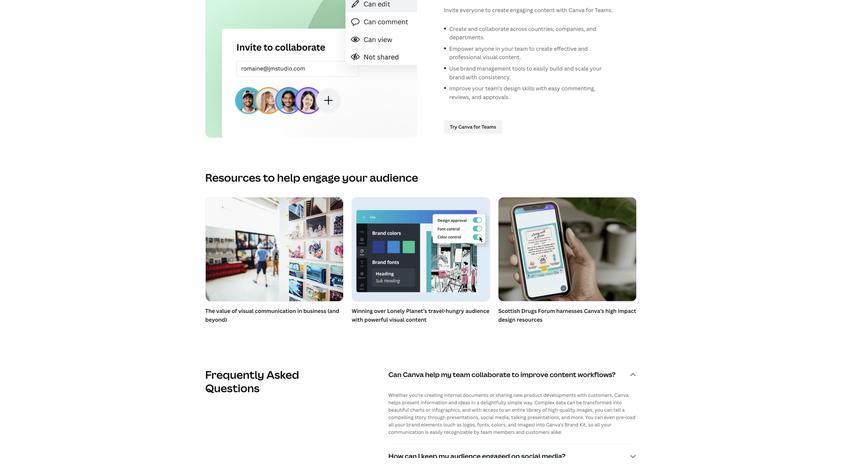 Task type: describe. For each thing, give the bounding box(es) containing it.
you're
[[410, 393, 424, 399]]

with inside winning over lonely planet's travel-hungry audience with powerful visual content
[[352, 317, 363, 324]]

to inside the whether you're creating internal documents or sharing new product developments with customers, canva helps present information and ideas in a delightfully simple way. complex data can be transformed into beautiful charts or infographics, and with access to an entire library of high-quality images, you can tell a compelling story through presentations, social media, talking presentations, and more. you can even pre-load all your brand elements (such as logos, fonts, colors, and images) into canva's brand kit, so all your communication is easily recognizable by team members and customers alike.
[[500, 408, 504, 414]]

colors,
[[492, 422, 507, 429]]

frequently asked questions
[[205, 368, 299, 396]]

ui - invite to collaborate (4) image
[[205, 0, 417, 138]]

images,
[[577, 408, 594, 414]]

0 horizontal spatial into
[[537, 422, 546, 429]]

an
[[506, 408, 511, 414]]

forum
[[539, 308, 556, 315]]

departments.
[[450, 34, 485, 41]]

0 horizontal spatial can
[[567, 400, 576, 407]]

canva inside the whether you're creating internal documents or sharing new product developments with customers, canva helps present information and ideas in a delightfully simple way. complex data can be transformed into beautiful charts or infographics, and with access to an entire library of high-quality images, you can tell a compelling story through presentations, social media, talking presentations, and more. you can even pre-load all your brand elements (such as logos, fonts, colors, and images) into canva's brand kit, so all your communication is easily recognizable by team members and customers alike.
[[615, 393, 629, 399]]

the value of visual communication in business (and beyond)
[[205, 308, 340, 324]]

invite
[[444, 6, 459, 14]]

drugs
[[522, 308, 537, 315]]

can
[[389, 371, 402, 380]]

0 horizontal spatial audience
[[370, 171, 418, 185]]

of inside the value of visual communication in business (and beyond)
[[232, 308, 237, 315]]

1 vertical spatial or
[[426, 408, 431, 414]]

complex
[[535, 400, 555, 407]]

load
[[626, 415, 636, 421]]

high-
[[549, 408, 560, 414]]

scale
[[576, 65, 589, 72]]

engage
[[303, 171, 340, 185]]

1 vertical spatial brand
[[450, 74, 465, 81]]

story
[[415, 415, 427, 421]]

charts
[[410, 408, 425, 414]]

compelling
[[389, 415, 414, 421]]

value
[[216, 308, 231, 315]]

approvals.
[[483, 93, 510, 101]]

improve your team's design skills with easy commenting, reviews, and approvals.
[[450, 85, 596, 101]]

design inside improve your team's design skills with easy commenting, reviews, and approvals.
[[504, 85, 521, 92]]

effective
[[554, 45, 577, 52]]

internal
[[444, 393, 462, 399]]

with inside improve your team's design skills with easy commenting, reviews, and approvals.
[[536, 85, 547, 92]]

easily inside the whether you're creating internal documents or sharing new product developments with customers, canva helps present information and ideas in a delightfully simple way. complex data can be transformed into beautiful charts or infographics, and with access to an entire library of high-quality images, you can tell a compelling story through presentations, social media, talking presentations, and more. you can even pre-load all your brand elements (such as logos, fonts, colors, and images) into canva's brand kit, so all your communication is easily recognizable by team members and customers alike.
[[430, 430, 443, 436]]

even
[[605, 415, 616, 421]]

high
[[606, 308, 617, 315]]

your inside improve your team's design skills with easy commenting, reviews, and approvals.
[[473, 85, 484, 92]]

and down talking
[[508, 422, 517, 429]]

anyone
[[476, 45, 495, 52]]

and inside empower anyone in your team to create effective and professional visual content.
[[579, 45, 588, 52]]

access
[[483, 408, 499, 414]]

resources
[[517, 317, 543, 324]]

tell
[[614, 408, 621, 414]]

and inside "use brand management tools to easily build and scale your brand with consistency."
[[565, 65, 574, 72]]

travel-
[[429, 308, 446, 315]]

management
[[478, 65, 511, 72]]

visual inside winning over lonely planet's travel-hungry audience with powerful visual content
[[390, 317, 405, 324]]

winning over lonely planet's travel-hungry audience with powerful visual content link
[[352, 198, 491, 326]]

customers,
[[589, 393, 614, 399]]

be
[[577, 400, 583, 407]]

in inside empower anyone in your team to create effective and professional visual content.
[[496, 45, 501, 52]]

2 horizontal spatial can
[[605, 408, 613, 414]]

data
[[556, 400, 566, 407]]

visual inside empower anyone in your team to create effective and professional visual content.
[[483, 54, 498, 61]]

members
[[494, 430, 515, 436]]

brand inside the whether you're creating internal documents or sharing new product developments with customers, canva helps present information and ideas in a delightfully simple way. complex data can be transformed into beautiful charts or infographics, and with access to an entire library of high-quality images, you can tell a compelling story through presentations, social media, talking presentations, and more. you can even pre-load all your brand elements (such as logos, fonts, colors, and images) into canva's brand kit, so all your communication is easily recognizable by team members and customers alike.
[[407, 422, 420, 429]]

your down "even"
[[602, 422, 612, 429]]

and up departments.
[[468, 25, 478, 33]]

delightfully
[[481, 400, 507, 407]]

collaborate inside create and collaborate across countries, companies, and departments.
[[479, 25, 509, 33]]

media,
[[495, 415, 511, 421]]

your inside "use brand management tools to easily build and scale your brand with consistency."
[[590, 65, 602, 72]]

and down for
[[587, 25, 597, 33]]

everyone
[[460, 6, 484, 14]]

developments
[[544, 393, 577, 399]]

to inside empower anyone in your team to create effective and professional visual content.
[[530, 45, 535, 52]]

for
[[586, 6, 594, 14]]

1 vertical spatial a
[[623, 408, 625, 414]]

use brand management tools to easily build and scale your brand with consistency.
[[450, 65, 602, 81]]

talking
[[512, 415, 527, 421]]

easy
[[549, 85, 561, 92]]

your right engage
[[343, 171, 368, 185]]

tools
[[513, 65, 526, 72]]

content inside dropdown button
[[550, 371, 577, 380]]

help for engage
[[277, 171, 301, 185]]

1 horizontal spatial can
[[595, 415, 603, 421]]

can canva help my team collaborate to improve content workflows? button
[[389, 364, 637, 388]]

content inside winning over lonely planet's travel-hungry audience with powerful visual content
[[406, 317, 427, 324]]

engaging
[[510, 6, 534, 14]]

frequently
[[205, 368, 264, 383]]

information
[[421, 400, 448, 407]]

use
[[450, 65, 459, 72]]

markus spiske djo4qhtu2sg unsplash image
[[206, 198, 344, 302]]

pre-
[[617, 415, 626, 421]]

canva's inside scottish drugs forum harnesses canva's high impact design resources
[[585, 308, 605, 315]]

quality
[[560, 408, 576, 414]]

1 all from the left
[[389, 422, 394, 429]]

countries,
[[529, 25, 555, 33]]

beyond)
[[205, 317, 227, 324]]

with up social
[[472, 408, 482, 414]]

whether
[[389, 393, 408, 399]]

kit,
[[580, 422, 588, 429]]

scottish
[[499, 308, 521, 315]]

0 vertical spatial into
[[613, 400, 622, 407]]

1 presentations, from the left
[[447, 415, 480, 421]]

professional
[[450, 54, 482, 61]]

empower
[[450, 45, 474, 52]]

hungry
[[446, 308, 465, 315]]

and inside improve your team's design skills with easy commenting, reviews, and approvals.
[[472, 93, 482, 101]]

powerful
[[365, 317, 388, 324]]

logos,
[[463, 422, 477, 429]]

scottish drugs forum harnesses canva's high impact design resources
[[499, 308, 637, 324]]

my
[[441, 371, 452, 380]]

is
[[425, 430, 429, 436]]

with up be
[[578, 393, 587, 399]]

companies,
[[556, 25, 586, 33]]

visual inside the value of visual communication in business (and beyond)
[[239, 308, 254, 315]]

way.
[[524, 400, 534, 407]]



Task type: locate. For each thing, give the bounding box(es) containing it.
presentations, down library
[[528, 415, 561, 421]]

create inside empower anyone in your team to create effective and professional visual content.
[[537, 45, 553, 52]]

create and collaborate across countries, companies, and departments.
[[450, 25, 597, 41]]

1 horizontal spatial canva
[[569, 6, 585, 14]]

2 horizontal spatial team
[[515, 45, 528, 52]]

impact
[[618, 308, 637, 315]]

2 vertical spatial in
[[472, 400, 476, 407]]

1 horizontal spatial create
[[537, 45, 553, 52]]

visual right value
[[239, 308, 254, 315]]

0 horizontal spatial team
[[453, 371, 471, 380]]

visual down anyone
[[483, 54, 498, 61]]

team up the content.
[[515, 45, 528, 52]]

beautiful
[[389, 408, 409, 414]]

in right anyone
[[496, 45, 501, 52]]

1 horizontal spatial easily
[[534, 65, 549, 72]]

1 horizontal spatial all
[[595, 422, 601, 429]]

help left the my
[[426, 371, 440, 380]]

0 horizontal spatial canva
[[403, 371, 424, 380]]

and down internal at the bottom right of the page
[[449, 400, 458, 407]]

the value of visual communication in business (and beyond) link
[[205, 198, 344, 326]]

1 horizontal spatial a
[[623, 408, 625, 414]]

2 vertical spatial team
[[481, 430, 493, 436]]

or
[[490, 393, 495, 399], [426, 408, 431, 414]]

2 all from the left
[[595, 422, 601, 429]]

0 vertical spatial canva's
[[585, 308, 605, 315]]

team
[[515, 45, 528, 52], [453, 371, 471, 380], [481, 430, 493, 436]]

creating
[[425, 393, 443, 399]]

planet's
[[406, 308, 428, 315]]

brand
[[565, 422, 579, 429]]

design down scottish
[[499, 317, 516, 324]]

canva up tell on the bottom right of page
[[615, 393, 629, 399]]

to inside dropdown button
[[512, 371, 520, 380]]

brand
[[461, 65, 476, 72], [450, 74, 465, 81], [407, 422, 420, 429]]

0 vertical spatial a
[[477, 400, 480, 407]]

of down complex
[[543, 408, 548, 414]]

easily left build
[[534, 65, 549, 72]]

as
[[457, 422, 462, 429]]

with
[[557, 6, 568, 14], [466, 74, 478, 81], [536, 85, 547, 92], [352, 317, 363, 324], [578, 393, 587, 399], [472, 408, 482, 414]]

presentations, up as
[[447, 415, 480, 421]]

team down fonts, at the bottom right
[[481, 430, 493, 436]]

business
[[304, 308, 327, 315]]

your left team's
[[473, 85, 484, 92]]

0 vertical spatial help
[[277, 171, 301, 185]]

a right tell on the bottom right of page
[[623, 408, 625, 414]]

0 vertical spatial team
[[515, 45, 528, 52]]

0 horizontal spatial communication
[[255, 308, 296, 315]]

to inside "use brand management tools to easily build and scale your brand with consistency."
[[527, 65, 533, 72]]

content down the planet's
[[406, 317, 427, 324]]

improve
[[521, 371, 549, 380]]

0 vertical spatial design
[[504, 85, 521, 92]]

1 horizontal spatial canva's
[[585, 308, 605, 315]]

in
[[496, 45, 501, 52], [298, 308, 302, 315], [472, 400, 476, 407]]

brand down professional
[[461, 65, 476, 72]]

of inside the whether you're creating internal documents or sharing new product developments with customers, canva helps present information and ideas in a delightfully simple way. complex data can be transformed into beautiful charts or infographics, and with access to an entire library of high-quality images, you can tell a compelling story through presentations, social media, talking presentations, and more. you can even pre-load all your brand elements (such as logos, fonts, colors, and images) into canva's brand kit, so all your communication is easily recognizable by team members and customers alike.
[[543, 408, 548, 414]]

and right effective
[[579, 45, 588, 52]]

1 vertical spatial communication
[[389, 430, 424, 436]]

0 horizontal spatial easily
[[430, 430, 443, 436]]

audience inside winning over lonely planet's travel-hungry audience with powerful visual content
[[466, 308, 490, 315]]

with up improve
[[466, 74, 478, 81]]

1 vertical spatial team
[[453, 371, 471, 380]]

0 vertical spatial collaborate
[[479, 25, 509, 33]]

visual down 'lonely' on the bottom left of page
[[390, 317, 405, 324]]

2 vertical spatial canva
[[615, 393, 629, 399]]

2 vertical spatial content
[[550, 371, 577, 380]]

help left engage
[[277, 171, 301, 185]]

create left engaging
[[493, 6, 509, 14]]

content up developments
[[550, 371, 577, 380]]

or up delightfully
[[490, 393, 495, 399]]

0 vertical spatial or
[[490, 393, 495, 399]]

team's
[[486, 85, 503, 92]]

0 vertical spatial can
[[567, 400, 576, 407]]

1 horizontal spatial communication
[[389, 430, 424, 436]]

1 horizontal spatial visual
[[390, 317, 405, 324]]

1 horizontal spatial in
[[472, 400, 476, 407]]

into up 'customers'
[[537, 422, 546, 429]]

0 horizontal spatial visual
[[239, 308, 254, 315]]

design left skills on the top right
[[504, 85, 521, 92]]

and right build
[[565, 65, 574, 72]]

to
[[486, 6, 491, 14], [530, 45, 535, 52], [527, 65, 533, 72], [263, 171, 275, 185], [512, 371, 520, 380], [500, 408, 504, 414]]

1 vertical spatial collaborate
[[472, 371, 511, 380]]

resources to help engage your audience
[[205, 171, 418, 185]]

simple
[[508, 400, 523, 407]]

team inside dropdown button
[[453, 371, 471, 380]]

can up "even"
[[605, 408, 613, 414]]

create
[[450, 25, 467, 33]]

(and
[[328, 308, 340, 315]]

winning
[[352, 308, 373, 315]]

2 vertical spatial brand
[[407, 422, 420, 429]]

reviews,
[[450, 93, 471, 101]]

skills
[[522, 85, 535, 92]]

a down documents
[[477, 400, 480, 407]]

recognizable
[[444, 430, 473, 436]]

0 vertical spatial brand
[[461, 65, 476, 72]]

1 vertical spatial design
[[499, 317, 516, 324]]

canva's inside the whether you're creating internal documents or sharing new product developments with customers, canva helps present information and ideas in a delightfully simple way. complex data can be transformed into beautiful charts or infographics, and with access to an entire library of high-quality images, you can tell a compelling story through presentations, social media, talking presentations, and more. you can even pre-load all your brand elements (such as logos, fonts, colors, and images) into canva's brand kit, so all your communication is easily recognizable by team members and customers alike.
[[547, 422, 564, 429]]

1 vertical spatial content
[[406, 317, 427, 324]]

across
[[511, 25, 527, 33]]

1 horizontal spatial presentations,
[[528, 415, 561, 421]]

1 horizontal spatial audience
[[466, 308, 490, 315]]

canva inside dropdown button
[[403, 371, 424, 380]]

0 vertical spatial content
[[535, 6, 555, 14]]

1 vertical spatial easily
[[430, 430, 443, 436]]

team for my
[[453, 371, 471, 380]]

collaborate up sharing
[[472, 371, 511, 380]]

easily down elements
[[430, 430, 443, 436]]

team inside the whether you're creating internal documents or sharing new product developments with customers, canva helps present information and ideas in a delightfully simple way. complex data can be transformed into beautiful charts or infographics, and with access to an entire library of high-quality images, you can tell a compelling story through presentations, social media, talking presentations, and more. you can even pre-load all your brand elements (such as logos, fonts, colors, and images) into canva's brand kit, so all your communication is easily recognizable by team members and customers alike.
[[481, 430, 493, 436]]

and down quality
[[562, 415, 570, 421]]

0 vertical spatial audience
[[370, 171, 418, 185]]

2 presentations, from the left
[[528, 415, 561, 421]]

collaborate up anyone
[[479, 25, 509, 33]]

2 vertical spatial visual
[[390, 317, 405, 324]]

canva right can
[[403, 371, 424, 380]]

0 vertical spatial canva
[[569, 6, 585, 14]]

commenting,
[[562, 85, 596, 92]]

and down "ideas"
[[463, 408, 471, 414]]

0 horizontal spatial canva's
[[547, 422, 564, 429]]

a
[[477, 400, 480, 407], [623, 408, 625, 414]]

1 horizontal spatial help
[[426, 371, 440, 380]]

visual
[[483, 54, 498, 61], [239, 308, 254, 315], [390, 317, 405, 324]]

of right value
[[232, 308, 237, 315]]

2 horizontal spatial visual
[[483, 54, 498, 61]]

communication inside the value of visual communication in business (and beyond)
[[255, 308, 296, 315]]

invite everyone to create engaging content with canva for teams.
[[444, 6, 613, 14]]

communication
[[255, 308, 296, 315], [389, 430, 424, 436]]

team for your
[[515, 45, 528, 52]]

1 horizontal spatial team
[[481, 430, 493, 436]]

1 image only image from the left
[[352, 198, 490, 302]]

scottish drugs forum harnesses canva's high impact design resources link
[[499, 198, 637, 326]]

image only image inside the winning over lonely planet's travel-hungry audience with powerful visual content link
[[352, 198, 490, 302]]

infographics,
[[432, 408, 461, 414]]

your up the content.
[[502, 45, 514, 52]]

into
[[613, 400, 622, 407], [537, 422, 546, 429]]

helps
[[389, 400, 401, 407]]

0 horizontal spatial in
[[298, 308, 302, 315]]

1 vertical spatial canva
[[403, 371, 424, 380]]

with up companies,
[[557, 6, 568, 14]]

1 horizontal spatial or
[[490, 393, 495, 399]]

0 vertical spatial of
[[232, 308, 237, 315]]

1 vertical spatial canva's
[[547, 422, 564, 429]]

in inside the whether you're creating internal documents or sharing new product developments with customers, canva helps present information and ideas in a delightfully simple way. complex data can be transformed into beautiful charts or infographics, and with access to an entire library of high-quality images, you can tell a compelling story through presentations, social media, talking presentations, and more. you can even pre-load all your brand elements (such as logos, fonts, colors, and images) into canva's brand kit, so all your communication is easily recognizable by team members and customers alike.
[[472, 400, 476, 407]]

and down images)
[[516, 430, 525, 436]]

or down information
[[426, 408, 431, 414]]

create down countries,
[[537, 45, 553, 52]]

workflows?
[[578, 371, 616, 380]]

design inside scottish drugs forum harnesses canva's high impact design resources
[[499, 317, 516, 324]]

can
[[567, 400, 576, 407], [605, 408, 613, 414], [595, 415, 603, 421]]

easily inside "use brand management tools to easily build and scale your brand with consistency."
[[534, 65, 549, 72]]

1 vertical spatial help
[[426, 371, 440, 380]]

1 vertical spatial create
[[537, 45, 553, 52]]

0 horizontal spatial presentations,
[[447, 415, 480, 421]]

0 vertical spatial easily
[[534, 65, 549, 72]]

present
[[402, 400, 420, 407]]

collaborate
[[479, 25, 509, 33], [472, 371, 511, 380]]

entire
[[512, 408, 526, 414]]

0 horizontal spatial create
[[493, 6, 509, 14]]

winning over lonely planet's travel-hungry audience with powerful visual content
[[352, 308, 490, 324]]

brand down story
[[407, 422, 420, 429]]

collaborate inside dropdown button
[[472, 371, 511, 380]]

empower anyone in your team to create effective and professional visual content.
[[450, 45, 588, 61]]

image only image inside scottish drugs forum harnesses canva's high impact design resources link
[[499, 198, 637, 302]]

0 horizontal spatial all
[[389, 422, 394, 429]]

1 vertical spatial audience
[[466, 308, 490, 315]]

1 horizontal spatial image only image
[[499, 198, 637, 302]]

through
[[428, 415, 446, 421]]

in left "business"
[[298, 308, 302, 315]]

canva's up alike.
[[547, 422, 564, 429]]

questions
[[205, 382, 260, 396]]

in inside the value of visual communication in business (and beyond)
[[298, 308, 302, 315]]

0 vertical spatial in
[[496, 45, 501, 52]]

help for my
[[426, 371, 440, 380]]

(such
[[444, 422, 456, 429]]

communication inside the whether you're creating internal documents or sharing new product developments with customers, canva helps present information and ideas in a delightfully simple way. complex data can be transformed into beautiful charts or infographics, and with access to an entire library of high-quality images, you can tell a compelling story through presentations, social media, talking presentations, and more. you can even pre-load all your brand elements (such as logos, fonts, colors, and images) into canva's brand kit, so all your communication is easily recognizable by team members and customers alike.
[[389, 430, 424, 436]]

your right scale
[[590, 65, 602, 72]]

1 vertical spatial of
[[543, 408, 548, 414]]

whether you're creating internal documents or sharing new product developments with customers, canva helps present information and ideas in a delightfully simple way. complex data can be transformed into beautiful charts or infographics, and with access to an entire library of high-quality images, you can tell a compelling story through presentations, social media, talking presentations, and more. you can even pre-load all your brand elements (such as logos, fonts, colors, and images) into canva's brand kit, so all your communication is easily recognizable by team members and customers alike.
[[389, 393, 636, 436]]

customers
[[526, 430, 550, 436]]

2 horizontal spatial in
[[496, 45, 501, 52]]

and right reviews,
[[472, 93, 482, 101]]

0 horizontal spatial help
[[277, 171, 301, 185]]

canva left for
[[569, 6, 585, 14]]

0 vertical spatial create
[[493, 6, 509, 14]]

1 vertical spatial can
[[605, 408, 613, 414]]

can left be
[[567, 400, 576, 407]]

0 vertical spatial communication
[[255, 308, 296, 315]]

by
[[474, 430, 480, 436]]

your inside empower anyone in your team to create effective and professional visual content.
[[502, 45, 514, 52]]

2 image only image from the left
[[499, 198, 637, 302]]

images)
[[518, 422, 535, 429]]

presentations,
[[447, 415, 480, 421], [528, 415, 561, 421]]

1 vertical spatial visual
[[239, 308, 254, 315]]

in down documents
[[472, 400, 476, 407]]

social
[[481, 415, 494, 421]]

team inside empower anyone in your team to create effective and professional visual content.
[[515, 45, 528, 52]]

image only image
[[352, 198, 490, 302], [499, 198, 637, 302]]

brand down use
[[450, 74, 465, 81]]

the
[[205, 308, 215, 315]]

image only image for planet's
[[352, 198, 490, 302]]

into up tell on the bottom right of page
[[613, 400, 622, 407]]

0 horizontal spatial or
[[426, 408, 431, 414]]

can canva help my team collaborate to improve content workflows?
[[389, 371, 616, 380]]

help inside dropdown button
[[426, 371, 440, 380]]

2 vertical spatial can
[[595, 415, 603, 421]]

and
[[468, 25, 478, 33], [587, 25, 597, 33], [579, 45, 588, 52], [565, 65, 574, 72], [472, 93, 482, 101], [449, 400, 458, 407], [463, 408, 471, 414], [562, 415, 570, 421], [508, 422, 517, 429], [516, 430, 525, 436]]

improve
[[450, 85, 471, 92]]

canva's
[[585, 308, 605, 315], [547, 422, 564, 429]]

content up countries,
[[535, 6, 555, 14]]

1 horizontal spatial into
[[613, 400, 622, 407]]

all right so
[[595, 422, 601, 429]]

new
[[514, 393, 523, 399]]

can down you
[[595, 415, 603, 421]]

1 vertical spatial in
[[298, 308, 302, 315]]

asked
[[267, 368, 299, 383]]

0 horizontal spatial a
[[477, 400, 480, 407]]

consistency.
[[479, 74, 511, 81]]

image only image for harnesses
[[499, 198, 637, 302]]

with left easy
[[536, 85, 547, 92]]

you
[[586, 415, 594, 421]]

team right the my
[[453, 371, 471, 380]]

all down compelling in the bottom of the page
[[389, 422, 394, 429]]

1 vertical spatial into
[[537, 422, 546, 429]]

teams.
[[595, 6, 613, 14]]

fonts,
[[478, 422, 491, 429]]

1 horizontal spatial of
[[543, 408, 548, 414]]

ideas
[[459, 400, 471, 407]]

library
[[527, 408, 542, 414]]

audience
[[370, 171, 418, 185], [466, 308, 490, 315]]

your down compelling in the bottom of the page
[[395, 422, 406, 429]]

0 vertical spatial visual
[[483, 54, 498, 61]]

over
[[374, 308, 386, 315]]

0 horizontal spatial image only image
[[352, 198, 490, 302]]

alike.
[[551, 430, 563, 436]]

canva's left high
[[585, 308, 605, 315]]

2 horizontal spatial canva
[[615, 393, 629, 399]]

with down winning
[[352, 317, 363, 324]]

design
[[504, 85, 521, 92], [499, 317, 516, 324]]

0 horizontal spatial of
[[232, 308, 237, 315]]

more.
[[572, 415, 585, 421]]

with inside "use brand management tools to easily build and scale your brand with consistency."
[[466, 74, 478, 81]]



Task type: vqa. For each thing, say whether or not it's contained in the screenshot.
legal within the SUMMARY: WE RETAIN YOUR PROFILE INFORMATION AND USER CONTENT FOR THE PURPOSE OF PROVIDING OUR SERVICE TO YOU AND TO COMPLY WITH OUR LEGAL AND REGULATORY OBLIGATIONS.
no



